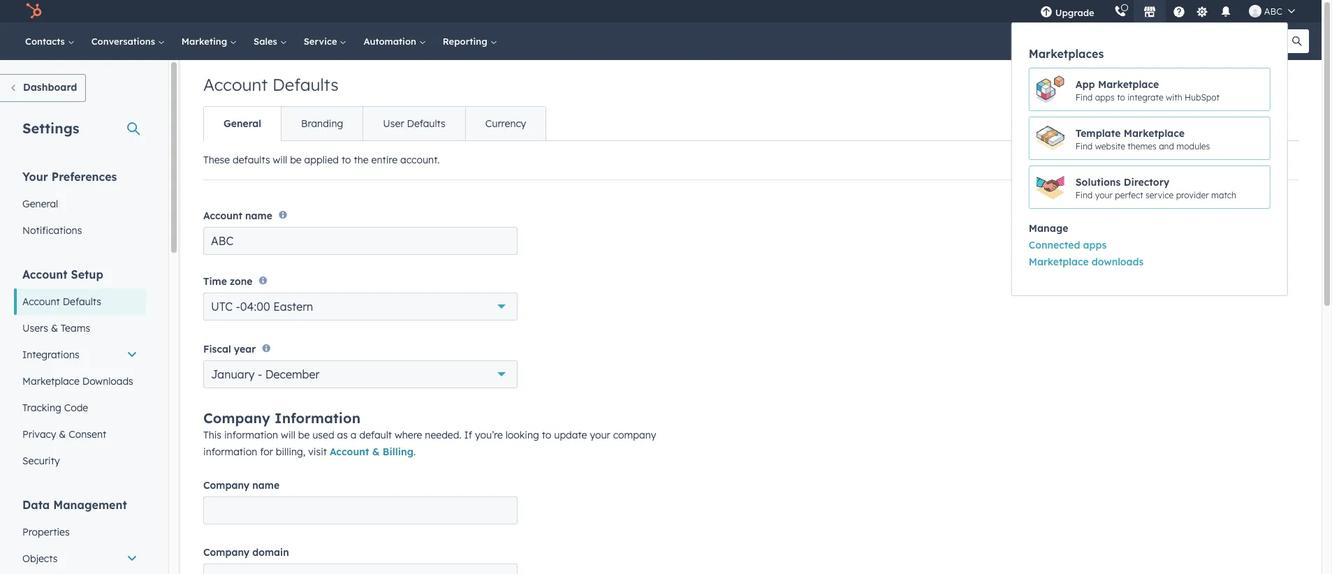 Task type: describe. For each thing, give the bounding box(es) containing it.
general for your
[[22, 198, 58, 210]]

these
[[203, 154, 230, 166]]

solutions
[[1076, 176, 1121, 188]]

information
[[275, 409, 361, 427]]

account setup
[[22, 268, 103, 282]]

privacy
[[22, 428, 56, 441]]

will for defaults
[[273, 154, 287, 166]]

marketplaces group
[[1012, 68, 1287, 209]]

preferences
[[51, 170, 117, 184]]

billing,
[[276, 446, 306, 458]]

calling icon image
[[1114, 6, 1127, 18]]

template
[[1076, 127, 1121, 140]]

automation
[[364, 36, 419, 47]]

reporting
[[443, 36, 490, 47]]

calling icon button
[[1109, 2, 1132, 20]]

hubspot image
[[25, 3, 42, 20]]

data
[[22, 498, 50, 512]]

upgrade image
[[1040, 6, 1053, 19]]

account left setup
[[22, 268, 68, 282]]

marketplaces image
[[1143, 6, 1156, 19]]

year
[[234, 343, 256, 356]]

find for solutions directory
[[1076, 190, 1093, 200]]

search button
[[1285, 29, 1309, 53]]

account setup element
[[14, 267, 146, 474]]

account down these
[[203, 210, 242, 222]]

zone
[[230, 275, 252, 288]]

brad klo image
[[1249, 5, 1262, 17]]

billing
[[383, 446, 414, 458]]

marketplace inside manage connected apps marketplace downloads
[[1029, 256, 1089, 268]]

manage connected apps marketplace downloads
[[1029, 222, 1144, 268]]

account defaults link
[[14, 289, 146, 315]]

time zone
[[203, 275, 252, 288]]

& for billing
[[372, 446, 380, 458]]

integrations button
[[14, 342, 146, 368]]

utc
[[211, 299, 233, 313]]

your inside this information will be used as a default where needed. if you're looking to update your company information for billing, visit
[[590, 429, 610, 442]]

template marketplace find website themes and modules
[[1076, 127, 1210, 151]]

applied
[[304, 154, 339, 166]]

company domain
[[203, 546, 289, 559]]

connected apps link
[[1029, 239, 1107, 252]]

data management
[[22, 498, 127, 512]]

to inside this information will be used as a default where needed. if you're looking to update your company information for billing, visit
[[542, 429, 551, 442]]

company for company information
[[203, 409, 270, 427]]

general for account
[[224, 117, 261, 130]]

and
[[1159, 141, 1174, 151]]

account up users
[[22, 296, 60, 308]]

general link for account
[[204, 107, 281, 140]]

Search HubSpot search field
[[1125, 29, 1297, 53]]

hubspot link
[[17, 3, 52, 20]]

to inside the app marketplace find apps to integrate with hubspot
[[1117, 92, 1125, 103]]

Company domain text field
[[203, 564, 518, 574]]

modules
[[1177, 141, 1210, 151]]

dashboard link
[[0, 74, 86, 102]]

company name
[[203, 479, 280, 492]]

branding link
[[281, 107, 363, 140]]

help button
[[1167, 0, 1191, 22]]

1 horizontal spatial defaults
[[272, 74, 339, 95]]

& for teams
[[51, 322, 58, 335]]

a
[[351, 429, 357, 442]]

currency link
[[465, 107, 546, 140]]

entire
[[371, 154, 398, 166]]

marketplace downloads link
[[1029, 256, 1144, 268]]

user defaults link
[[363, 107, 465, 140]]

contacts
[[25, 36, 68, 47]]

time
[[203, 275, 227, 288]]

notifications
[[22, 224, 82, 237]]

settings image
[[1196, 6, 1209, 19]]

used
[[312, 429, 334, 442]]

with
[[1166, 92, 1183, 103]]

where
[[395, 429, 422, 442]]

for
[[260, 446, 273, 458]]

- for 04:00
[[236, 299, 240, 313]]

2 marketplaces menu from the top
[[1011, 22, 1288, 296]]

eastern
[[273, 299, 313, 313]]

sales
[[254, 36, 280, 47]]

marketplace inside the account setup element
[[22, 375, 80, 388]]

your
[[22, 170, 48, 184]]

provider
[[1176, 190, 1209, 200]]

marketplace inside the app marketplace find apps to integrate with hubspot
[[1098, 78, 1159, 91]]

company for company name
[[203, 479, 250, 492]]

utc -04:00 eastern
[[211, 299, 313, 313]]

teams
[[61, 322, 90, 335]]

properties
[[22, 526, 70, 539]]

automation link
[[355, 22, 434, 60]]

you're
[[475, 429, 503, 442]]

match
[[1211, 190, 1237, 200]]

your inside solutions directory find your perfect service provider match
[[1095, 190, 1113, 200]]

domain
[[252, 546, 289, 559]]

marketing link
[[173, 22, 245, 60]]

defaults for 'account defaults' link
[[63, 296, 101, 308]]

manage group
[[1012, 237, 1287, 270]]

04:00
[[240, 299, 270, 313]]

tracking code
[[22, 402, 88, 414]]

app
[[1076, 78, 1095, 91]]

your preferences
[[22, 170, 117, 184]]

security
[[22, 455, 60, 467]]

this information will be used as a default where needed. if you're looking to update your company information for billing, visit
[[203, 429, 656, 458]]

apps inside the app marketplace find apps to integrate with hubspot
[[1095, 92, 1115, 103]]

themes
[[1128, 141, 1157, 151]]

defaults
[[233, 154, 270, 166]]

upgrade
[[1055, 7, 1095, 18]]

integrate
[[1128, 92, 1164, 103]]

0 vertical spatial account defaults
[[203, 74, 339, 95]]

account.
[[400, 154, 440, 166]]

as
[[337, 429, 348, 442]]

service
[[1146, 190, 1174, 200]]



Task type: vqa. For each thing, say whether or not it's contained in the screenshot.
General associated with Account
yes



Task type: locate. For each thing, give the bounding box(es) containing it.
0 vertical spatial to
[[1117, 92, 1125, 103]]

marketplace downloads link
[[14, 368, 146, 395]]

marketplace inside template marketplace find website themes and modules
[[1124, 127, 1185, 140]]

solutions directory image
[[1037, 173, 1064, 201]]

apps down app
[[1095, 92, 1115, 103]]

1 vertical spatial will
[[281, 429, 295, 442]]

january
[[211, 367, 255, 381]]

0 vertical spatial name
[[245, 210, 272, 222]]

your right update
[[590, 429, 610, 442]]

fiscal
[[203, 343, 231, 356]]

0 horizontal spatial -
[[236, 299, 240, 313]]

marketing
[[182, 36, 230, 47]]

defaults right "user"
[[407, 117, 446, 130]]

account defaults inside the account setup element
[[22, 296, 101, 308]]

defaults
[[272, 74, 339, 95], [407, 117, 446, 130], [63, 296, 101, 308]]

downloads
[[82, 375, 133, 388]]

downloads
[[1092, 256, 1144, 268]]

app marketplace find apps to integrate with hubspot
[[1076, 78, 1220, 103]]

looking
[[506, 429, 539, 442]]

1 horizontal spatial general link
[[204, 107, 281, 140]]

notifications image
[[1220, 6, 1232, 19]]

company left the domain
[[203, 546, 250, 559]]

notifications link
[[14, 217, 146, 244]]

0 horizontal spatial general
[[22, 198, 58, 210]]

to left update
[[542, 429, 551, 442]]

will inside this information will be used as a default where needed. if you're looking to update your company information for billing, visit
[[281, 429, 295, 442]]

0 vertical spatial company
[[203, 409, 270, 427]]

reporting link
[[434, 22, 505, 60]]

company up 'this'
[[203, 409, 270, 427]]

1 vertical spatial account defaults
[[22, 296, 101, 308]]

0 vertical spatial will
[[273, 154, 287, 166]]

1 horizontal spatial to
[[542, 429, 551, 442]]

.
[[414, 446, 416, 458]]

2 vertical spatial company
[[203, 546, 250, 559]]

update
[[554, 429, 587, 442]]

solutions directory find your perfect service provider match
[[1076, 176, 1237, 200]]

name
[[245, 210, 272, 222], [252, 479, 280, 492]]

0 horizontal spatial &
[[51, 322, 58, 335]]

marketplace down the integrations
[[22, 375, 80, 388]]

0 vertical spatial defaults
[[272, 74, 339, 95]]

0 vertical spatial be
[[290, 154, 302, 166]]

apps inside manage connected apps marketplace downloads
[[1083, 239, 1107, 252]]

privacy & consent link
[[14, 421, 146, 448]]

2 find from the top
[[1076, 141, 1093, 151]]

find for app marketplace
[[1076, 92, 1093, 103]]

2 vertical spatial find
[[1076, 190, 1093, 200]]

tracking
[[22, 402, 61, 414]]

general link for your
[[14, 191, 146, 217]]

2 horizontal spatial defaults
[[407, 117, 446, 130]]

contacts link
[[17, 22, 83, 60]]

3 find from the top
[[1076, 190, 1093, 200]]

will for information
[[281, 429, 295, 442]]

currency
[[485, 117, 526, 130]]

marketplaces menu item
[[1011, 0, 1288, 296]]

name down for at the left bottom of the page
[[252, 479, 280, 492]]

account defaults down "sales" link
[[203, 74, 339, 95]]

defaults up users & teams link
[[63, 296, 101, 308]]

1 horizontal spatial account defaults
[[203, 74, 339, 95]]

0 vertical spatial &
[[51, 322, 58, 335]]

connected
[[1029, 239, 1080, 252]]

1 horizontal spatial general
[[224, 117, 261, 130]]

account down marketing link
[[203, 74, 268, 95]]

account & billing link
[[330, 446, 414, 458]]

general link inside navigation
[[204, 107, 281, 140]]

january - december button
[[203, 361, 518, 388]]

&
[[51, 322, 58, 335], [59, 428, 66, 441], [372, 446, 380, 458]]

1 vertical spatial -
[[258, 367, 262, 381]]

1 vertical spatial be
[[298, 429, 310, 442]]

account defaults up users & teams
[[22, 296, 101, 308]]

app marketplace image
[[1037, 75, 1064, 103]]

users & teams link
[[14, 315, 146, 342]]

be for applied
[[290, 154, 302, 166]]

2 company from the top
[[203, 479, 250, 492]]

find inside the app marketplace find apps to integrate with hubspot
[[1076, 92, 1093, 103]]

users
[[22, 322, 48, 335]]

consent
[[69, 428, 106, 441]]

your
[[1095, 190, 1113, 200], [590, 429, 610, 442]]

1 vertical spatial information
[[203, 446, 257, 458]]

the
[[354, 154, 369, 166]]

name for account name
[[245, 210, 272, 222]]

defaults inside the account setup element
[[63, 296, 101, 308]]

navigation containing general
[[203, 106, 547, 141]]

to left the in the left of the page
[[342, 154, 351, 166]]

objects
[[22, 553, 58, 565]]

find down template
[[1076, 141, 1093, 151]]

0 vertical spatial general
[[224, 117, 261, 130]]

1 vertical spatial general
[[22, 198, 58, 210]]

dashboard
[[23, 81, 77, 94]]

to
[[1117, 92, 1125, 103], [342, 154, 351, 166], [542, 429, 551, 442]]

be left applied
[[290, 154, 302, 166]]

company
[[203, 409, 270, 427], [203, 479, 250, 492], [203, 546, 250, 559]]

general up defaults
[[224, 117, 261, 130]]

navigation
[[203, 106, 547, 141]]

general link down preferences
[[14, 191, 146, 217]]

your down solutions
[[1095, 190, 1113, 200]]

website
[[1095, 141, 1125, 151]]

0 vertical spatial apps
[[1095, 92, 1115, 103]]

manage
[[1029, 222, 1068, 235]]

utc -04:00 eastern button
[[203, 293, 518, 320]]

general link up defaults
[[204, 107, 281, 140]]

sales link
[[245, 22, 295, 60]]

0 vertical spatial find
[[1076, 92, 1093, 103]]

information
[[224, 429, 278, 442], [203, 446, 257, 458]]

2 vertical spatial to
[[542, 429, 551, 442]]

needed.
[[425, 429, 462, 442]]

0 horizontal spatial general link
[[14, 191, 146, 217]]

1 vertical spatial find
[[1076, 141, 1093, 151]]

information up for at the left bottom of the page
[[224, 429, 278, 442]]

general down your at the top left of the page
[[22, 198, 58, 210]]

- inside popup button
[[236, 299, 240, 313]]

0 vertical spatial general link
[[204, 107, 281, 140]]

marketplaces button
[[1135, 0, 1164, 22]]

integrations
[[22, 349, 79, 361]]

2 horizontal spatial &
[[372, 446, 380, 458]]

company down 'this'
[[203, 479, 250, 492]]

1 vertical spatial company
[[203, 479, 250, 492]]

abc
[[1264, 6, 1283, 17]]

2 vertical spatial defaults
[[63, 296, 101, 308]]

1 find from the top
[[1076, 92, 1093, 103]]

marketplaces
[[1029, 47, 1104, 61]]

& right privacy
[[59, 428, 66, 441]]

default
[[359, 429, 392, 442]]

account down a
[[330, 446, 369, 458]]

3 company from the top
[[203, 546, 250, 559]]

& down default
[[372, 446, 380, 458]]

company for company domain
[[203, 546, 250, 559]]

information down 'this'
[[203, 446, 257, 458]]

general inside the your preferences element
[[22, 198, 58, 210]]

abc button
[[1241, 0, 1304, 22]]

find down app
[[1076, 92, 1093, 103]]

account & billing .
[[330, 446, 416, 458]]

- right january
[[258, 367, 262, 381]]

- right 'utc'
[[236, 299, 240, 313]]

user
[[383, 117, 404, 130]]

be for used
[[298, 429, 310, 442]]

menu item
[[1104, 0, 1107, 22]]

be inside this information will be used as a default where needed. if you're looking to update your company information for billing, visit
[[298, 429, 310, 442]]

Account name text field
[[203, 227, 518, 255]]

find inside template marketplace find website themes and modules
[[1076, 141, 1093, 151]]

find inside solutions directory find your perfect service provider match
[[1076, 190, 1093, 200]]

conversations link
[[83, 22, 173, 60]]

1 vertical spatial &
[[59, 428, 66, 441]]

0 horizontal spatial account defaults
[[22, 296, 101, 308]]

asset marketplace image
[[1037, 124, 1064, 152]]

marketplace down connected
[[1029, 256, 1089, 268]]

general link
[[204, 107, 281, 140], [14, 191, 146, 217]]

1 horizontal spatial &
[[59, 428, 66, 441]]

be left used
[[298, 429, 310, 442]]

settings
[[22, 119, 79, 137]]

apps
[[1095, 92, 1115, 103], [1083, 239, 1107, 252]]

settings link
[[1194, 4, 1211, 19]]

company
[[613, 429, 656, 442]]

find for template marketplace
[[1076, 141, 1093, 151]]

1 vertical spatial defaults
[[407, 117, 446, 130]]

- for december
[[258, 367, 262, 381]]

apps up marketplace downloads link
[[1083, 239, 1107, 252]]

objects button
[[14, 546, 146, 572]]

find down solutions
[[1076, 190, 1093, 200]]

-
[[236, 299, 240, 313], [258, 367, 262, 381]]

service
[[304, 36, 340, 47]]

marketplace up integrate at the right of the page
[[1098, 78, 1159, 91]]

0 horizontal spatial your
[[590, 429, 610, 442]]

service link
[[295, 22, 355, 60]]

2 vertical spatial &
[[372, 446, 380, 458]]

to left integrate at the right of the page
[[1117, 92, 1125, 103]]

data management element
[[14, 497, 146, 574]]

marketplace up themes
[[1124, 127, 1185, 140]]

search image
[[1292, 36, 1302, 46]]

user defaults
[[383, 117, 446, 130]]

1 vertical spatial apps
[[1083, 239, 1107, 252]]

0 horizontal spatial defaults
[[63, 296, 101, 308]]

0 vertical spatial information
[[224, 429, 278, 442]]

marketplaces menu
[[1011, 0, 1305, 296], [1011, 22, 1288, 296]]

1 vertical spatial name
[[252, 479, 280, 492]]

help image
[[1173, 6, 1185, 19]]

defaults for user defaults link
[[407, 117, 446, 130]]

users & teams
[[22, 322, 90, 335]]

be
[[290, 154, 302, 166], [298, 429, 310, 442]]

general inside navigation
[[224, 117, 261, 130]]

will
[[273, 154, 287, 166], [281, 429, 295, 442]]

company information
[[203, 409, 361, 427]]

& for consent
[[59, 428, 66, 441]]

1 company from the top
[[203, 409, 270, 427]]

& right users
[[51, 322, 58, 335]]

marketplace
[[1098, 78, 1159, 91], [1124, 127, 1185, 140], [1029, 256, 1089, 268], [22, 375, 80, 388]]

Company name text field
[[203, 497, 518, 525]]

0 horizontal spatial to
[[342, 154, 351, 166]]

will up billing,
[[281, 429, 295, 442]]

- inside popup button
[[258, 367, 262, 381]]

0 vertical spatial -
[[236, 299, 240, 313]]

1 vertical spatial to
[[342, 154, 351, 166]]

1 marketplaces menu from the top
[[1011, 0, 1305, 296]]

tracking code link
[[14, 395, 146, 421]]

code
[[64, 402, 88, 414]]

1 vertical spatial your
[[590, 429, 610, 442]]

notifications button
[[1214, 0, 1238, 22]]

general
[[224, 117, 261, 130], [22, 198, 58, 210]]

name for company name
[[252, 479, 280, 492]]

1 horizontal spatial your
[[1095, 190, 1113, 200]]

0 vertical spatial your
[[1095, 190, 1113, 200]]

name down defaults
[[245, 210, 272, 222]]

your preferences element
[[14, 169, 146, 244]]

setup
[[71, 268, 103, 282]]

defaults inside navigation
[[407, 117, 446, 130]]

1 vertical spatial general link
[[14, 191, 146, 217]]

will right defaults
[[273, 154, 287, 166]]

perfect
[[1115, 190, 1143, 200]]

2 horizontal spatial to
[[1117, 92, 1125, 103]]

1 horizontal spatial -
[[258, 367, 262, 381]]

defaults up branding link
[[272, 74, 339, 95]]

hubspot
[[1185, 92, 1220, 103]]



